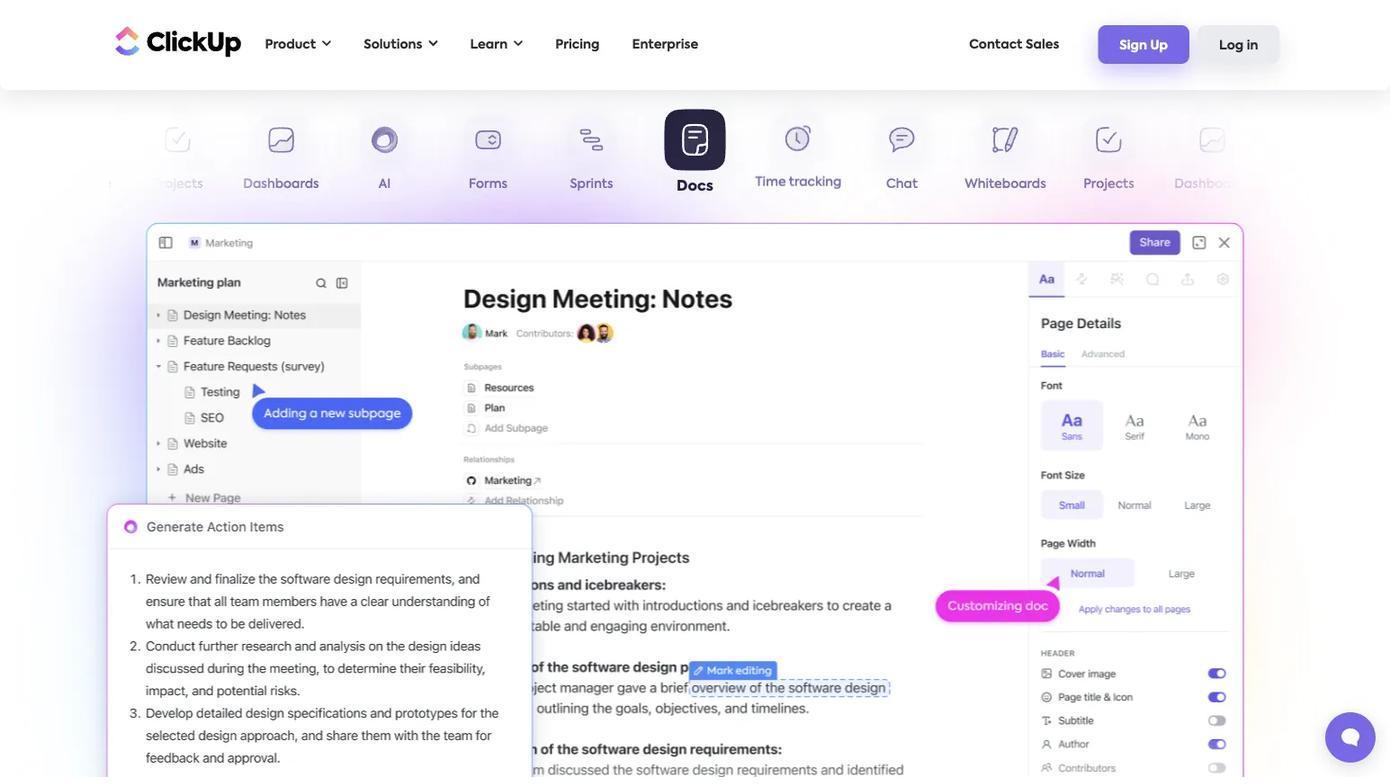 Task type: locate. For each thing, give the bounding box(es) containing it.
1 horizontal spatial ai
[[1310, 178, 1322, 191]]

log in link
[[1198, 25, 1280, 64]]

ai button
[[333, 115, 436, 198], [1264, 115, 1368, 198]]

docs button
[[643, 109, 747, 198]]

projects for first projects button from the right
[[1084, 178, 1134, 191]]

0 horizontal spatial dashboards button
[[229, 115, 333, 198]]

1 ai button from the left
[[333, 115, 436, 198]]

1 horizontal spatial whiteboards
[[965, 178, 1046, 191]]

projects for 1st projects button from the left
[[152, 178, 203, 191]]

time tracking button
[[747, 115, 850, 198]]

1 horizontal spatial projects
[[1084, 178, 1134, 191]]

dashboards
[[243, 178, 319, 191], [1175, 178, 1250, 191]]

1 horizontal spatial dashboards button
[[1161, 115, 1264, 198]]

dashboards button
[[229, 115, 333, 198], [1161, 115, 1264, 198]]

1 dashboards from the left
[[243, 178, 319, 191]]

2 dashboards from the left
[[1175, 178, 1250, 191]]

sprints
[[570, 178, 613, 191]]

0 horizontal spatial ai
[[379, 178, 391, 191]]

pricing
[[555, 38, 600, 51]]

docs image
[[146, 223, 1244, 777], [83, 483, 556, 777]]

enterprise
[[632, 38, 698, 51]]

1 ai from the left
[[379, 178, 391, 191]]

product
[[265, 38, 316, 51]]

2 whiteboards from the left
[[965, 178, 1046, 191]]

1 horizontal spatial ai button
[[1264, 115, 1368, 198]]

ai
[[379, 178, 391, 191], [1310, 178, 1322, 191]]

learn
[[470, 38, 508, 51]]

pricing link
[[546, 26, 609, 63]]

projects button
[[126, 115, 229, 198], [1057, 115, 1161, 198]]

2 projects from the left
[[1084, 178, 1134, 191]]

whiteboards button
[[22, 115, 126, 198], [954, 115, 1057, 198]]

0 horizontal spatial projects
[[152, 178, 203, 191]]

1 projects button from the left
[[126, 115, 229, 198]]

learn button
[[461, 26, 532, 63]]

0 horizontal spatial dashboards
[[243, 178, 319, 191]]

0 horizontal spatial ai button
[[333, 115, 436, 198]]

dashboards for 2nd dashboards button from right
[[243, 178, 319, 191]]

contact sales link
[[960, 26, 1068, 63]]

projects
[[152, 178, 203, 191], [1084, 178, 1134, 191]]

clickup image
[[110, 24, 242, 58]]

1 whiteboards button from the left
[[22, 115, 126, 198]]

1 horizontal spatial dashboards
[[1175, 178, 1250, 191]]

1 projects from the left
[[152, 178, 203, 191]]

0 horizontal spatial whiteboards
[[33, 178, 115, 191]]

0 horizontal spatial projects button
[[126, 115, 229, 198]]

solutions
[[364, 38, 422, 51]]

sign up button
[[1098, 25, 1190, 64]]

1 horizontal spatial projects button
[[1057, 115, 1161, 198]]

enterprise link
[[623, 26, 707, 63]]

0 horizontal spatial whiteboards button
[[22, 115, 126, 198]]

1 dashboards button from the left
[[229, 115, 333, 198]]

1 horizontal spatial whiteboards button
[[954, 115, 1057, 198]]

2 dashboards button from the left
[[1161, 115, 1264, 198]]

whiteboards
[[33, 178, 115, 191], [965, 178, 1046, 191]]



Task type: describe. For each thing, give the bounding box(es) containing it.
2 ai from the left
[[1310, 178, 1322, 191]]

contact sales
[[969, 38, 1059, 51]]

in
[[1247, 39, 1258, 52]]

forms
[[469, 178, 507, 191]]

tracking
[[789, 178, 842, 190]]

dashboards for first dashboards button from the right
[[1175, 178, 1250, 191]]

sales
[[1026, 38, 1059, 51]]

contact
[[969, 38, 1023, 51]]

chat button
[[850, 115, 954, 198]]

time
[[755, 178, 786, 190]]

1 whiteboards from the left
[[33, 178, 115, 191]]

sprints button
[[540, 115, 643, 198]]

sign
[[1120, 39, 1147, 52]]

log in
[[1219, 39, 1258, 52]]

log
[[1219, 39, 1244, 52]]

forms button
[[436, 115, 540, 198]]

2 whiteboards button from the left
[[954, 115, 1057, 198]]

solutions button
[[355, 26, 447, 63]]

2 ai button from the left
[[1264, 115, 1368, 198]]

chat
[[886, 178, 918, 191]]

time tracking
[[755, 178, 842, 190]]

product button
[[256, 26, 340, 63]]

docs
[[677, 179, 713, 193]]

2 projects button from the left
[[1057, 115, 1161, 198]]

up
[[1150, 39, 1168, 52]]

sign up
[[1120, 39, 1168, 52]]



